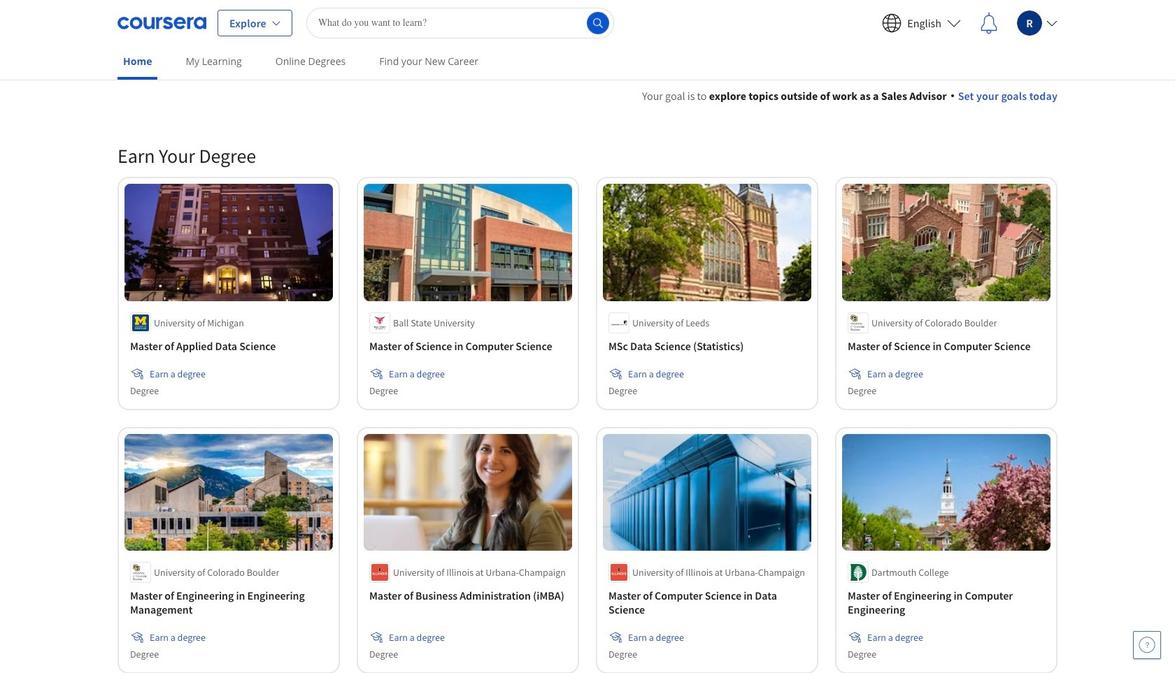 Task type: vqa. For each thing, say whether or not it's contained in the screenshot.
Help Center image at the bottom right of page
yes



Task type: locate. For each thing, give the bounding box(es) containing it.
main content
[[0, 71, 1175, 674]]

help center image
[[1139, 637, 1155, 654]]

None search field
[[306, 7, 614, 38]]

earn your degree collection element
[[109, 121, 1066, 674]]



Task type: describe. For each thing, give the bounding box(es) containing it.
What do you want to learn? text field
[[306, 7, 614, 38]]

coursera image
[[118, 12, 206, 34]]



